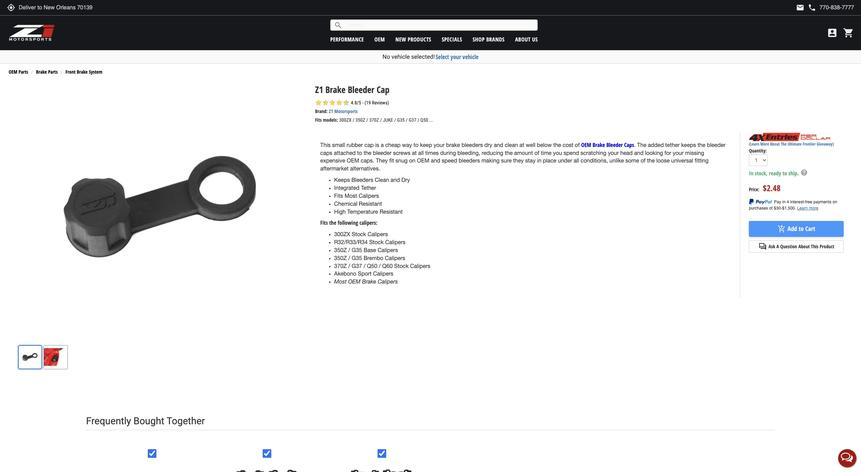 Task type: describe. For each thing, give the bounding box(es) containing it.
brake up star_half
[[326, 83, 346, 96]]

your right the select
[[451, 53, 461, 61]]

conditions,
[[581, 158, 608, 164]]

specials link
[[442, 35, 462, 43]]

caps
[[624, 141, 634, 149]]

this inside this small rubber cap is a cheap way to keep your brake bleeders dry and clean at well below the cost of oem brake bleeder caps
[[320, 142, 331, 148]]

q50 inside 300zx stock calipers r32/r33/r34 stock calipers 350z / g35 base calipers 350z / g35 brembo calipers 370z / g37 / q50 / q60 stock calipers akebono sport calipers most oem brake calipers
[[367, 263, 378, 269]]

during
[[440, 150, 456, 156]]

calipers inside keeps bleeders clean and dry integrated tether fits most calipers chemical resistant high temperature resistant
[[359, 193, 379, 199]]

mail link
[[796, 3, 805, 12]]

of for oem
[[575, 142, 580, 148]]

g37 inside 300zx stock calipers r32/r33/r34 stock calipers 350z / g35 base calipers 350z / g35 brembo calipers 370z / g37 / q50 / q60 stock calipers akebono sport calipers most oem brake calipers
[[352, 263, 362, 269]]

to inside add_shopping_cart add to cart
[[799, 225, 804, 233]]

some
[[626, 158, 639, 164]]

bleeders
[[352, 177, 373, 183]]

shop brands link
[[473, 35, 505, 43]]

brands
[[486, 35, 505, 43]]

integrated
[[334, 185, 360, 191]]

about inside the question_answer ask a question about this product
[[799, 243, 810, 250]]

2 vertical spatial 350z
[[334, 255, 347, 261]]

0 vertical spatial z1
[[315, 83, 323, 96]]

system
[[89, 68, 102, 75]]

oem up scratching
[[581, 141, 591, 149]]

in stock, ready to ship. help
[[749, 169, 808, 177]]

z1 brake bleeder cap
[[315, 83, 390, 96]]

oem parts
[[9, 68, 28, 75]]

370z inside star star star star star_half 4.8/5 - (19 reviews) brand: z1 motorsports fits models: 300zx / 350z / 370z / juke / g35 / g37 / q50 ...
[[369, 117, 379, 123]]

and down the .
[[634, 150, 644, 156]]

g35 inside star star star star star_half 4.8/5 - (19 reviews) brand: z1 motorsports fits models: 300zx / 350z / 370z / juke / g35 / g37 / q50 ...
[[397, 117, 405, 123]]

the inside ". the added tether keeps the bleeder caps attached to the bleeder screws at all times during bleeding, reducing the amount of time you spend scratching your head and looking for your missing expensive oem caps. they fit snug on oem and speed bleeders making sure they stay in place under all conditions, unlike some of the loose universal fitting aftermarket alternatives."
[[637, 142, 647, 148]]

the up missing
[[698, 142, 706, 148]]

together
[[167, 416, 205, 427]]

2 vertical spatial g35
[[352, 255, 362, 261]]

parts for brake parts
[[48, 68, 58, 75]]

loose
[[657, 158, 670, 164]]

brake inside 300zx stock calipers r32/r33/r34 stock calipers 350z / g35 base calipers 350z / g35 brembo calipers 370z / g37 / q50 / q60 stock calipers akebono sport calipers most oem brake calipers
[[362, 279, 376, 285]]

z1 motorsports logo image
[[9, 24, 55, 42]]

about us link
[[515, 35, 538, 43]]

oem up no in the left of the page
[[375, 35, 385, 43]]

scratching
[[581, 150, 607, 156]]

2 vertical spatial fits
[[320, 219, 328, 227]]

fits inside star star star star star_half 4.8/5 - (19 reviews) brand: z1 motorsports fits models: 300zx / 350z / 370z / juke / g35 / g37 / q50 ...
[[315, 117, 322, 123]]

star_half
[[343, 99, 350, 106]]

products
[[408, 35, 431, 43]]

price:
[[749, 186, 760, 193]]

oem parts link
[[9, 68, 28, 75]]

question_answer
[[759, 243, 767, 251]]

. the added tether keeps the bleeder caps attached to the bleeder screws at all times during bleeding, reducing the amount of time you spend scratching your head and looking for your missing expensive oem caps. they fit snug on oem and speed bleeders making sure they stay in place under all conditions, unlike some of the loose universal fitting aftermarket alternatives.
[[320, 142, 726, 172]]

most inside keeps bleeders clean and dry integrated tether fits most calipers chemical resistant high temperature resistant
[[345, 193, 357, 199]]

0 vertical spatial resistant
[[359, 201, 382, 207]]

my_location
[[7, 3, 15, 12]]

sport
[[358, 271, 372, 277]]

a
[[777, 243, 779, 250]]

tether
[[666, 142, 680, 148]]

keeps bleeders clean and dry integrated tether fits most calipers chemical resistant high temperature resistant
[[334, 177, 410, 215]]

us
[[532, 35, 538, 43]]

high
[[334, 209, 346, 215]]

1 star from the left
[[315, 99, 322, 106]]

dry
[[485, 142, 493, 148]]

keeps
[[681, 142, 696, 148]]

new products
[[396, 35, 431, 43]]

looking
[[645, 150, 663, 156]]

in
[[749, 170, 754, 177]]

clean
[[375, 177, 389, 183]]

below
[[537, 142, 552, 148]]

universal
[[671, 158, 693, 164]]

(learn more about the ultimate frontier giveaway) link
[[749, 141, 834, 147]]

time
[[541, 150, 552, 156]]

frontier
[[803, 141, 816, 147]]

this small rubber cap is a cheap way to keep your brake bleeders dry and clean at well below the cost of oem brake bleeder caps
[[320, 141, 634, 149]]

brake
[[446, 142, 460, 148]]

unlike
[[610, 158, 624, 164]]

q60
[[382, 263, 393, 269]]

300zx inside star star star star star_half 4.8/5 - (19 reviews) brand: z1 motorsports fits models: 300zx / 350z / 370z / juke / g35 / g37 / q50 ...
[[339, 117, 352, 123]]

brake right oem parts
[[36, 68, 47, 75]]

phone link
[[808, 3, 854, 12]]

300zx stock calipers r32/r33/r34 stock calipers 350z / g35 base calipers 350z / g35 brembo calipers 370z / g37 / q50 / q60 stock calipers akebono sport calipers most oem brake calipers
[[334, 231, 431, 285]]

is
[[375, 142, 379, 148]]

ask
[[769, 243, 776, 250]]

amount
[[514, 150, 533, 156]]

small
[[332, 142, 345, 148]]

at inside this small rubber cap is a cheap way to keep your brake bleeders dry and clean at well below the cost of oem brake bleeder caps
[[520, 142, 524, 148]]

tether
[[361, 185, 376, 191]]

z1 motorsports link
[[329, 108, 358, 115]]

selected!
[[411, 53, 435, 60]]

300zx inside 300zx stock calipers r32/r33/r34 stock calipers 350z / g35 base calipers 350z / g35 brembo calipers 370z / g37 / q50 / q60 stock calipers akebono sport calipers most oem brake calipers
[[334, 231, 350, 238]]

price: $2.48
[[749, 182, 781, 194]]

bleeders inside this small rubber cap is a cheap way to keep your brake bleeders dry and clean at well below the cost of oem brake bleeder caps
[[462, 142, 483, 148]]

clean
[[505, 142, 518, 148]]

z1 inside star star star star star_half 4.8/5 - (19 reviews) brand: z1 motorsports fits models: 300zx / 350z / 370z / juke / g35 / g37 / q50 ...
[[329, 108, 333, 115]]

brake parts
[[36, 68, 58, 75]]

mail
[[796, 3, 805, 12]]

cart
[[806, 225, 816, 233]]

the down high
[[329, 219, 336, 227]]

juke
[[383, 117, 393, 123]]

attached
[[334, 150, 356, 156]]

q50 inside star star star star star_half 4.8/5 - (19 reviews) brand: z1 motorsports fits models: 300zx / 350z / 370z / juke / g35 / g37 / q50 ...
[[421, 117, 428, 123]]

ultimate
[[788, 141, 802, 147]]

product
[[820, 243, 835, 250]]

account_box link
[[825, 27, 840, 38]]

caps.
[[361, 158, 374, 164]]

spend
[[564, 150, 579, 156]]

Search search field
[[342, 20, 538, 30]]

2 horizontal spatial stock
[[394, 263, 409, 269]]

expensive
[[320, 158, 345, 164]]

the up caps.
[[364, 150, 372, 156]]

no
[[383, 53, 390, 60]]

performance
[[330, 35, 364, 43]]

well
[[526, 142, 536, 148]]

of for time
[[535, 150, 540, 156]]

cost
[[563, 142, 574, 148]]

snug
[[396, 158, 408, 164]]

oem left brake parts
[[9, 68, 17, 75]]

4.8/5 -
[[351, 100, 364, 106]]

0 horizontal spatial stock
[[352, 231, 366, 238]]

brake up scratching
[[593, 141, 605, 149]]

to inside ". the added tether keeps the bleeder caps attached to the bleeder screws at all times during bleeding, reducing the amount of time you spend scratching your head and looking for your missing expensive oem caps. they fit snug on oem and speed bleeders making sure they stay in place under all conditions, unlike some of the loose universal fitting aftermarket alternatives."
[[357, 150, 362, 156]]

a
[[381, 142, 384, 148]]

place
[[543, 158, 557, 164]]

2 star from the left
[[322, 99, 329, 106]]

most inside 300zx stock calipers r32/r33/r34 stock calipers 350z / g35 base calipers 350z / g35 brembo calipers 370z / g37 / q50 / q60 stock calipers akebono sport calipers most oem brake calipers
[[334, 279, 347, 285]]



Task type: vqa. For each thing, say whether or not it's contained in the screenshot.
THE TIMES
yes



Task type: locate. For each thing, give the bounding box(es) containing it.
at inside ". the added tether keeps the bleeder caps attached to the bleeder screws at all times during bleeding, reducing the amount of time you spend scratching your head and looking for your missing expensive oem caps. they fit snug on oem and speed bleeders making sure they stay in place under all conditions, unlike some of the loose universal fitting aftermarket alternatives."
[[412, 150, 417, 156]]

1 vertical spatial z1
[[329, 108, 333, 115]]

z1
[[315, 83, 323, 96], [329, 108, 333, 115]]

your
[[451, 53, 461, 61], [434, 142, 445, 148], [608, 150, 619, 156], [673, 150, 684, 156]]

oem inside 300zx stock calipers r32/r33/r34 stock calipers 350z / g35 base calipers 350z / g35 brembo calipers 370z / g37 / q50 / q60 stock calipers akebono sport calipers most oem brake calipers
[[348, 279, 361, 285]]

0 vertical spatial fits
[[315, 117, 322, 123]]

g37 inside star star star star star_half 4.8/5 - (19 reviews) brand: z1 motorsports fits models: 300zx / 350z / 370z / juke / g35 / g37 / q50 ...
[[409, 117, 417, 123]]

keeps
[[334, 177, 350, 183]]

add_shopping_cart add to cart
[[778, 225, 816, 233]]

None checkbox
[[148, 450, 156, 458], [263, 450, 271, 458], [378, 450, 386, 458], [148, 450, 156, 458], [263, 450, 271, 458], [378, 450, 386, 458]]

bleeders
[[462, 142, 483, 148], [459, 158, 480, 164]]

to left 'ship.'
[[783, 170, 787, 177]]

g37 left ...
[[409, 117, 417, 123]]

shopping_cart link
[[842, 27, 854, 38]]

4 star from the left
[[336, 99, 343, 106]]

1 vertical spatial about
[[770, 141, 780, 147]]

they
[[376, 158, 388, 164]]

cap
[[365, 142, 374, 148]]

models:
[[323, 117, 338, 123]]

g35 left brembo
[[352, 255, 362, 261]]

0 vertical spatial about
[[515, 35, 531, 43]]

oem down akebono
[[348, 279, 361, 285]]

reducing
[[482, 150, 504, 156]]

search
[[334, 21, 342, 29]]

on
[[409, 158, 416, 164]]

caps
[[320, 150, 332, 156]]

star
[[315, 99, 322, 106], [322, 99, 329, 106], [329, 99, 336, 106], [336, 99, 343, 106]]

1 vertical spatial fits
[[334, 193, 343, 199]]

vehicle right no in the left of the page
[[392, 53, 410, 60]]

1 vertical spatial resistant
[[380, 209, 403, 215]]

frequently bought together
[[86, 416, 205, 427]]

to inside in stock, ready to ship. help
[[783, 170, 787, 177]]

2 horizontal spatial about
[[799, 243, 810, 250]]

1 horizontal spatial parts
[[48, 68, 58, 75]]

0 vertical spatial g35
[[397, 117, 405, 123]]

frequently
[[86, 416, 131, 427]]

this left product in the right of the page
[[811, 243, 819, 250]]

most down integrated
[[345, 193, 357, 199]]

stock up r32/r33/r34
[[352, 231, 366, 238]]

the inside this small rubber cap is a cheap way to keep your brake bleeders dry and clean at well below the cost of oem brake bleeder caps
[[554, 142, 561, 148]]

shop
[[473, 35, 485, 43]]

rubber
[[347, 142, 363, 148]]

0 horizontal spatial all
[[418, 150, 424, 156]]

0 vertical spatial q50
[[421, 117, 428, 123]]

g37 up sport on the left of page
[[352, 263, 362, 269]]

2 parts from the left
[[48, 68, 58, 75]]

0 horizontal spatial parts
[[19, 68, 28, 75]]

bleeders up "bleeding,"
[[462, 142, 483, 148]]

this
[[320, 142, 331, 148], [811, 243, 819, 250]]

oem brake bleeder caps link
[[581, 141, 634, 149]]

q50 left ...
[[421, 117, 428, 123]]

q50
[[421, 117, 428, 123], [367, 263, 378, 269]]

oem link
[[375, 35, 385, 43]]

stock right "q60"
[[394, 263, 409, 269]]

ship.
[[789, 170, 799, 177]]

alternatives.
[[350, 166, 380, 172]]

1 horizontal spatial g37
[[409, 117, 417, 123]]

the right the .
[[637, 142, 647, 148]]

1 vertical spatial g35
[[352, 247, 362, 253]]

of right cost
[[575, 142, 580, 148]]

to down rubber
[[357, 150, 362, 156]]

brake down sport on the left of page
[[362, 279, 376, 285]]

2 horizontal spatial of
[[641, 158, 646, 164]]

to inside this small rubber cap is a cheap way to keep your brake bleeders dry and clean at well below the cost of oem brake bleeder caps
[[414, 142, 419, 148]]

0 vertical spatial at
[[520, 142, 524, 148]]

more
[[761, 141, 769, 147]]

head
[[621, 150, 633, 156]]

1 vertical spatial bleeders
[[459, 158, 480, 164]]

1 horizontal spatial of
[[575, 142, 580, 148]]

1 vertical spatial q50
[[367, 263, 378, 269]]

your up times
[[434, 142, 445, 148]]

g35 right juke
[[397, 117, 405, 123]]

370z up akebono
[[334, 263, 347, 269]]

350z
[[356, 117, 365, 123], [334, 247, 347, 253], [334, 255, 347, 261]]

your up unlike
[[608, 150, 619, 156]]

calipers
[[359, 193, 379, 199], [368, 231, 388, 238], [385, 239, 406, 245], [378, 247, 398, 253], [385, 255, 405, 261], [410, 263, 431, 269], [373, 271, 394, 277], [378, 279, 398, 285]]

370z left juke
[[369, 117, 379, 123]]

of up in
[[535, 150, 540, 156]]

1 vertical spatial g37
[[352, 263, 362, 269]]

front brake system link
[[66, 68, 102, 75]]

1 horizontal spatial vehicle
[[463, 53, 479, 61]]

bleeder up 4.8/5 -
[[348, 83, 375, 96]]

and left dry
[[391, 177, 400, 183]]

cap
[[377, 83, 390, 96]]

fits
[[315, 117, 322, 123], [334, 193, 343, 199], [320, 219, 328, 227]]

about left us
[[515, 35, 531, 43]]

(learn more about the ultimate frontier giveaway)
[[749, 141, 834, 147]]

bleeder
[[707, 142, 726, 148], [373, 150, 392, 156]]

making
[[482, 158, 500, 164]]

0 vertical spatial most
[[345, 193, 357, 199]]

the left ultimate
[[781, 141, 787, 147]]

of right the some
[[641, 158, 646, 164]]

stock up base
[[369, 239, 384, 245]]

bleeder down a
[[373, 150, 392, 156]]

z1 up models:
[[329, 108, 333, 115]]

your inside this small rubber cap is a cheap way to keep your brake bleeders dry and clean at well below the cost of oem brake bleeder caps
[[434, 142, 445, 148]]

about right more
[[770, 141, 780, 147]]

1 vertical spatial this
[[811, 243, 819, 250]]

1 vertical spatial 300zx
[[334, 231, 350, 238]]

0 horizontal spatial z1
[[315, 83, 323, 96]]

0 vertical spatial 300zx
[[339, 117, 352, 123]]

0 horizontal spatial bleeder
[[348, 83, 375, 96]]

0 horizontal spatial vehicle
[[392, 53, 410, 60]]

at up 'amount'
[[520, 142, 524, 148]]

sure
[[501, 158, 512, 164]]

vehicle down the shop
[[463, 53, 479, 61]]

0 vertical spatial all
[[418, 150, 424, 156]]

1 vertical spatial bleeder
[[373, 150, 392, 156]]

to right way
[[414, 142, 419, 148]]

0 horizontal spatial about
[[515, 35, 531, 43]]

g35 down r32/r33/r34
[[352, 247, 362, 253]]

1 horizontal spatial z1
[[329, 108, 333, 115]]

0 vertical spatial 370z
[[369, 117, 379, 123]]

1 vertical spatial all
[[574, 158, 579, 164]]

all
[[418, 150, 424, 156], [574, 158, 579, 164]]

1 vertical spatial most
[[334, 279, 347, 285]]

to right add
[[799, 225, 804, 233]]

1 horizontal spatial all
[[574, 158, 579, 164]]

1 horizontal spatial at
[[520, 142, 524, 148]]

0 vertical spatial 350z
[[356, 117, 365, 123]]

account_box
[[827, 27, 838, 38]]

the up you
[[554, 142, 561, 148]]

(learn
[[749, 141, 760, 147]]

1 horizontal spatial this
[[811, 243, 819, 250]]

2 vertical spatial of
[[641, 158, 646, 164]]

1 vertical spatial 350z
[[334, 247, 347, 253]]

at up on
[[412, 150, 417, 156]]

to
[[414, 142, 419, 148], [357, 150, 362, 156], [783, 170, 787, 177], [799, 225, 804, 233]]

0 horizontal spatial g37
[[352, 263, 362, 269]]

front
[[66, 68, 76, 75]]

0 vertical spatial bleeders
[[462, 142, 483, 148]]

...
[[429, 117, 433, 123]]

and down times
[[431, 158, 440, 164]]

1 horizontal spatial 370z
[[369, 117, 379, 123]]

1 horizontal spatial the
[[781, 141, 787, 147]]

new products link
[[396, 35, 431, 43]]

fit
[[390, 158, 394, 164]]

they
[[513, 158, 524, 164]]

1 parts from the left
[[19, 68, 28, 75]]

oem down attached
[[347, 158, 359, 164]]

0 horizontal spatial 370z
[[334, 263, 347, 269]]

q50 down brembo
[[367, 263, 378, 269]]

shopping_cart
[[843, 27, 854, 38]]

bleeders inside ". the added tether keeps the bleeder caps attached to the bleeder screws at all times during bleeding, reducing the amount of time you spend scratching your head and looking for your missing expensive oem caps. they fit snug on oem and speed bleeders making sure they stay in place under all conditions, unlike some of the loose universal fitting aftermarket alternatives."
[[459, 158, 480, 164]]

of inside this small rubber cap is a cheap way to keep your brake bleeders dry and clean at well below the cost of oem brake bleeder caps
[[575, 142, 580, 148]]

parts for oem parts
[[19, 68, 28, 75]]

and up reducing
[[494, 142, 503, 148]]

0 vertical spatial this
[[320, 142, 331, 148]]

1 horizontal spatial bleeder
[[707, 142, 726, 148]]

stay
[[525, 158, 536, 164]]

help
[[801, 169, 808, 177]]

new
[[396, 35, 406, 43]]

g37
[[409, 117, 417, 123], [352, 263, 362, 269]]

temperature
[[347, 209, 378, 215]]

speed
[[442, 158, 457, 164]]

0 vertical spatial bleeder
[[348, 83, 375, 96]]

1 horizontal spatial bleeder
[[607, 141, 623, 149]]

bought
[[134, 416, 164, 427]]

of
[[575, 142, 580, 148], [535, 150, 540, 156], [641, 158, 646, 164]]

all down spend
[[574, 158, 579, 164]]

370z inside 300zx stock calipers r32/r33/r34 stock calipers 350z / g35 base calipers 350z / g35 brembo calipers 370z / g37 / q50 / q60 stock calipers akebono sport calipers most oem brake calipers
[[334, 263, 347, 269]]

0 vertical spatial stock
[[352, 231, 366, 238]]

mail phone
[[796, 3, 817, 12]]

350z down r32/r33/r34
[[334, 247, 347, 253]]

parts left front
[[48, 68, 58, 75]]

oem right on
[[417, 158, 430, 164]]

fits up the "chemical"
[[334, 193, 343, 199]]

bleeder up head at the top right of the page
[[607, 141, 623, 149]]

brand:
[[315, 108, 328, 115]]

0 vertical spatial bleeder
[[707, 142, 726, 148]]

0 horizontal spatial the
[[637, 142, 647, 148]]

fits left following
[[320, 219, 328, 227]]

bleeder up fitting
[[707, 142, 726, 148]]

parts
[[19, 68, 28, 75], [48, 68, 58, 75]]

star star star star star_half 4.8/5 - (19 reviews) brand: z1 motorsports fits models: 300zx / 350z / 370z / juke / g35 / g37 / q50 ...
[[315, 99, 433, 123]]

about right question
[[799, 243, 810, 250]]

350z inside star star star star star_half 4.8/5 - (19 reviews) brand: z1 motorsports fits models: 300zx / 350z / 370z / juke / g35 / g37 / q50 ...
[[356, 117, 365, 123]]

resistant
[[359, 201, 382, 207], [380, 209, 403, 215]]

1 horizontal spatial q50
[[421, 117, 428, 123]]

under
[[558, 158, 572, 164]]

cheap
[[385, 142, 401, 148]]

brake right front
[[77, 68, 88, 75]]

this inside the question_answer ask a question about this product
[[811, 243, 819, 250]]

fits down brand:
[[315, 117, 322, 123]]

the down looking
[[647, 158, 655, 164]]

1 vertical spatial 370z
[[334, 263, 347, 269]]

1 horizontal spatial stock
[[369, 239, 384, 245]]

select
[[436, 53, 449, 61]]

add
[[788, 225, 797, 233]]

0 horizontal spatial this
[[320, 142, 331, 148]]

0 vertical spatial g37
[[409, 117, 417, 123]]

stock,
[[755, 170, 768, 177]]

brake
[[36, 68, 47, 75], [77, 68, 88, 75], [326, 83, 346, 96], [593, 141, 605, 149], [362, 279, 376, 285]]

your up the 'universal'
[[673, 150, 684, 156]]

specials
[[442, 35, 462, 43]]

z1 up brand:
[[315, 83, 323, 96]]

bleeders down "bleeding,"
[[459, 158, 480, 164]]

0 horizontal spatial at
[[412, 150, 417, 156]]

3 star from the left
[[329, 99, 336, 106]]

and inside this small rubber cap is a cheap way to keep your brake bleeders dry and clean at well below the cost of oem brake bleeder caps
[[494, 142, 503, 148]]

most down akebono
[[334, 279, 347, 285]]

1 vertical spatial stock
[[369, 239, 384, 245]]

0 horizontal spatial of
[[535, 150, 540, 156]]

dry
[[402, 177, 410, 183]]

this up caps
[[320, 142, 331, 148]]

vehicle inside no vehicle selected! select your vehicle
[[392, 53, 410, 60]]

2 vertical spatial stock
[[394, 263, 409, 269]]

the
[[781, 141, 787, 147], [637, 142, 647, 148]]

2 vertical spatial about
[[799, 243, 810, 250]]

all down keep
[[418, 150, 424, 156]]

350z up akebono
[[334, 255, 347, 261]]

0 horizontal spatial q50
[[367, 263, 378, 269]]

calipers:
[[360, 219, 378, 227]]

and inside keeps bleeders clean and dry integrated tether fits most calipers chemical resistant high temperature resistant
[[391, 177, 400, 183]]

300zx down motorsports
[[339, 117, 352, 123]]

resistant up temperature
[[359, 201, 382, 207]]

1 vertical spatial at
[[412, 150, 417, 156]]

0 vertical spatial of
[[575, 142, 580, 148]]

performance link
[[330, 35, 364, 43]]

parts left brake parts
[[19, 68, 28, 75]]

the up sure
[[505, 150, 513, 156]]

300zx up r32/r33/r34
[[334, 231, 350, 238]]

0 horizontal spatial bleeder
[[373, 150, 392, 156]]

resistant right temperature
[[380, 209, 403, 215]]

fits inside keeps bleeders clean and dry integrated tether fits most calipers chemical resistant high temperature resistant
[[334, 193, 343, 199]]

about us
[[515, 35, 538, 43]]

question_answer ask a question about this product
[[759, 243, 835, 251]]

1 horizontal spatial about
[[770, 141, 780, 147]]

350z down motorsports
[[356, 117, 365, 123]]

1 vertical spatial bleeder
[[607, 141, 623, 149]]

1 vertical spatial of
[[535, 150, 540, 156]]



